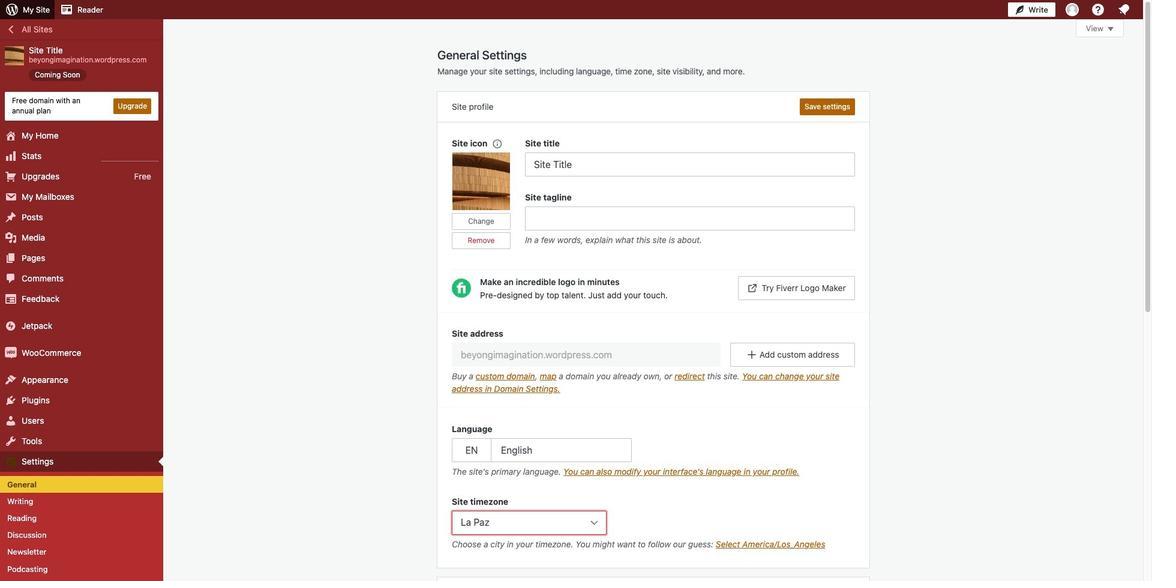 Task type: vqa. For each thing, say whether or not it's contained in the screenshot.
"Help" icon
yes



Task type: locate. For each thing, give the bounding box(es) containing it.
img image
[[5, 320, 17, 332], [5, 347, 17, 359]]

1 vertical spatial img image
[[5, 347, 17, 359]]

main content
[[438, 19, 1125, 581]]

fiverr small logo image
[[452, 279, 471, 298]]

1 img image from the top
[[5, 320, 17, 332]]

group
[[452, 137, 525, 264], [525, 137, 856, 177], [525, 191, 856, 249], [438, 312, 870, 408], [452, 423, 856, 481], [452, 495, 856, 554]]

0 vertical spatial img image
[[5, 320, 17, 332]]

None text field
[[525, 153, 856, 177], [525, 207, 856, 231], [452, 343, 721, 367], [525, 153, 856, 177], [525, 207, 856, 231], [452, 343, 721, 367]]



Task type: describe. For each thing, give the bounding box(es) containing it.
manage your notifications image
[[1117, 2, 1132, 17]]

highest hourly views 0 image
[[101, 153, 159, 161]]

2 img image from the top
[[5, 347, 17, 359]]

more information image
[[492, 138, 502, 149]]

help image
[[1092, 2, 1106, 17]]

closed image
[[1108, 27, 1114, 31]]

my profile image
[[1066, 3, 1080, 16]]



